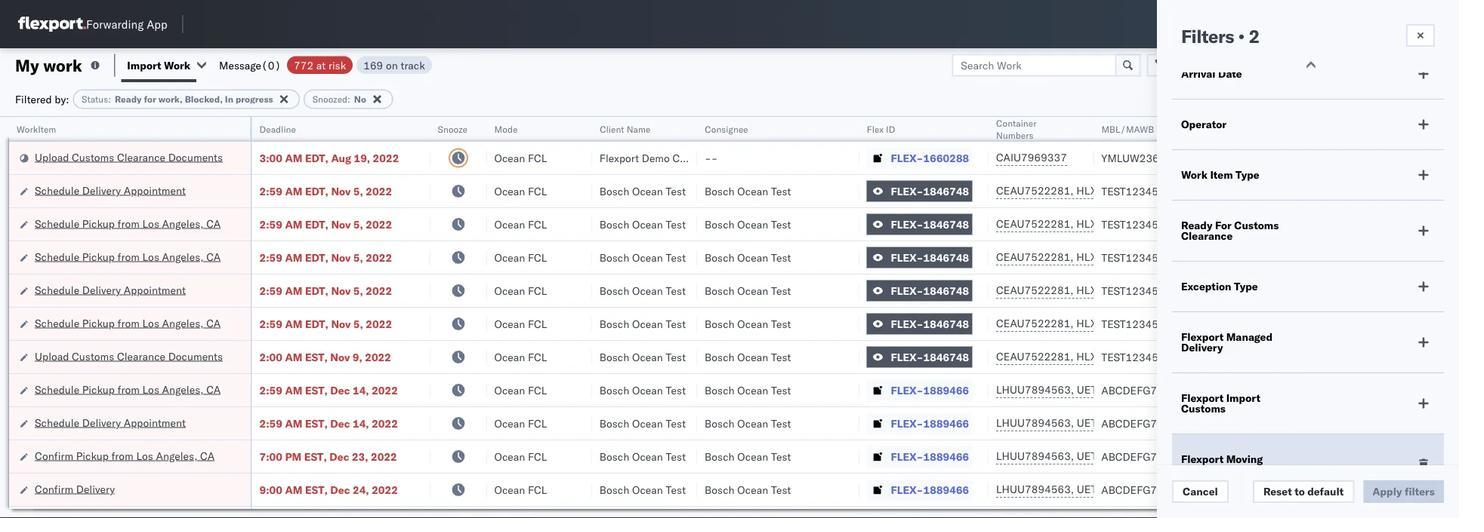 Task type: describe. For each thing, give the bounding box(es) containing it.
2:59 am edt, nov 5, 2022 for 2nd schedule delivery appointment button from the bottom of the page
[[260, 284, 392, 298]]

pickup for confirm pickup from los angeles, ca button
[[76, 450, 109, 463]]

for
[[1215, 219, 1232, 232]]

my work
[[15, 55, 82, 76]]

6 flex- from the top
[[891, 318, 923, 331]]

2 2:59 from the top
[[260, 218, 282, 231]]

3 ceau7522281, hlxu6269489, hlxu8034992 from the top
[[996, 251, 1231, 264]]

clear
[[1190, 391, 1216, 404]]

6 edt, from the top
[[305, 318, 329, 331]]

24,
[[353, 484, 369, 497]]

ready inside ready for customs clearance
[[1181, 219, 1213, 232]]

schedule pickup from los angeles, ca for fourth schedule pickup from los angeles, ca button's schedule pickup from los angeles, ca link
[[35, 383, 221, 397]]

2:00 am est, nov 9, 2022
[[260, 351, 391, 364]]

2022 for 2nd schedule delivery appointment button from the bottom of the page schedule delivery appointment link
[[366, 284, 392, 298]]

0 horizontal spatial no
[[354, 94, 366, 105]]

work
[[43, 55, 82, 76]]

in
[[225, 94, 233, 105]]

5 hlxu6269489, from the top
[[1077, 317, 1154, 330]]

Search Work text field
[[952, 54, 1117, 77]]

19,
[[354, 151, 370, 165]]

1 schedule from the top
[[35, 184, 79, 197]]

169
[[363, 59, 383, 72]]

upload customs clearance documents button for 2:00 am est, nov 9, 2022
[[35, 349, 223, 366]]

work,
[[158, 94, 183, 105]]

aug
[[331, 151, 351, 165]]

11 resize handle column header from the left
[[1432, 117, 1450, 519]]

1 schedule pickup from los angeles, ca button from the top
[[35, 216, 221, 233]]

4 1846748 from the top
[[923, 284, 969, 298]]

container numbers button
[[989, 114, 1079, 141]]

5, for schedule pickup from los angeles, ca link for fourth schedule pickup from los angeles, ca button from the bottom
[[353, 218, 363, 231]]

10 ocean fcl from the top
[[494, 451, 547, 464]]

schedule delivery appointment for third schedule delivery appointment button from the bottom of the page
[[35, 184, 186, 197]]

3 resize handle column header from the left
[[469, 117, 487, 519]]

5 flex-1846748 from the top
[[891, 318, 969, 331]]

mbl/mawb
[[1102, 123, 1154, 135]]

--
[[705, 151, 718, 165]]

2022 for 2:00 am est, nov 9, 2022's upload customs clearance documents link
[[365, 351, 391, 364]]

appointment for third schedule delivery appointment button from the bottom of the page
[[124, 184, 186, 197]]

5 edt, from the top
[[305, 284, 329, 298]]

container numbers
[[996, 117, 1037, 141]]

schedule delivery appointment link for third schedule delivery appointment button from the bottom of the page
[[35, 183, 186, 198]]

uetu5238478 for confirm delivery
[[1077, 483, 1151, 497]]

progress
[[236, 94, 273, 105]]

1 fcl from the top
[[528, 151, 547, 165]]

gaurav jawla for test123456
[[1304, 185, 1367, 198]]

6 1846748 from the top
[[923, 351, 969, 364]]

5 ceau7522281, hlxu6269489, hlxu8034992 from the top
[[996, 317, 1231, 330]]

los for fourth schedule pickup from los angeles, ca button from the bottom
[[142, 217, 159, 230]]

import work
[[127, 59, 190, 72]]

3 schedule from the top
[[35, 250, 79, 264]]

dec for schedule pickup from los angeles, ca
[[330, 384, 350, 397]]

inbond
[[1181, 464, 1217, 477]]

4 schedule from the top
[[35, 284, 79, 297]]

1 edt, from the top
[[305, 151, 329, 165]]

3 hlxu6269489, from the top
[[1077, 251, 1154, 264]]

7 schedule from the top
[[35, 417, 79, 430]]

est, down 7:00 pm est, dec 23, 2022
[[305, 484, 328, 497]]

resize handle column header for mode
[[574, 117, 592, 519]]

4 edt, from the top
[[305, 251, 329, 264]]

reset to default
[[1264, 486, 1344, 499]]

5 2:59 am edt, nov 5, 2022 from the top
[[260, 318, 392, 331]]

flexport moving inbond transit
[[1181, 453, 1263, 477]]

flex- for schedule pickup from los angeles, ca link for fourth schedule pickup from los angeles, ca button from the bottom
[[891, 218, 923, 231]]

1 2:59 from the top
[[260, 185, 282, 198]]

5, for 2nd schedule delivery appointment button from the bottom of the page schedule delivery appointment link
[[353, 284, 363, 298]]

cancel button
[[1172, 481, 1229, 504]]

los for third schedule pickup from los angeles, ca button from the top of the page
[[142, 317, 159, 330]]

delivery inside flexport managed delivery
[[1181, 341, 1223, 355]]

message
[[219, 59, 261, 72]]

4 fcl from the top
[[528, 251, 547, 264]]

appointment for 2nd schedule delivery appointment button from the bottom of the page
[[124, 284, 186, 297]]

2 schedule pickup from los angeles, ca button from the top
[[35, 250, 221, 266]]

3 edt, from the top
[[305, 218, 329, 231]]

to
[[1295, 486, 1305, 499]]

test123456 for 2:00 am est, nov 9, 2022's upload customs clearance documents link
[[1102, 351, 1165, 364]]

3 abcdefg78456546 from the top
[[1102, 451, 1203, 464]]

4 ocean fcl from the top
[[494, 251, 547, 264]]

11 fcl from the top
[[528, 484, 547, 497]]

1 hlxu8034992 from the top
[[1157, 184, 1231, 198]]

ocean fcl for third schedule delivery appointment button from the top of the page schedule delivery appointment link
[[494, 417, 547, 431]]

app
[[147, 17, 167, 31]]

3 uetu5238478 from the top
[[1077, 450, 1151, 463]]

5 test123456 from the top
[[1102, 318, 1165, 331]]

dec left 23,
[[330, 451, 349, 464]]

est, right pm
[[304, 451, 327, 464]]

from for schedule pickup from los angeles, ca link for third schedule pickup from los angeles, ca button from the top of the page
[[118, 317, 140, 330]]

pm
[[285, 451, 302, 464]]

mbl/mawb numbers button
[[1094, 120, 1281, 135]]

los for 3rd schedule pickup from los angeles, ca button from the bottom
[[142, 250, 159, 264]]

flex- for third schedule delivery appointment button from the bottom of the page's schedule delivery appointment link
[[891, 185, 923, 198]]

2 flex-1846748 from the top
[[891, 218, 969, 231]]

track
[[401, 59, 425, 72]]

7 fcl from the top
[[528, 351, 547, 364]]

resize handle column header for deadline
[[412, 117, 430, 519]]

resize handle column header for container numbers
[[1076, 117, 1094, 519]]

6 ceau7522281, hlxu6269489, hlxu8034992 from the top
[[996, 350, 1231, 364]]

flexport for flexport managed delivery
[[1181, 331, 1224, 344]]

id
[[886, 123, 895, 135]]

omkar for lhuu7894563, uetu5238478
[[1304, 451, 1336, 464]]

(0)
[[261, 59, 281, 72]]

snooze
[[438, 123, 467, 135]]

default
[[1308, 486, 1344, 499]]

ca for confirm pickup from los angeles, ca button
[[200, 450, 215, 463]]

omkar for ceau7522281, hlxu6269489, hlxu8034992
[[1304, 251, 1336, 264]]

forwarding
[[86, 17, 144, 31]]

managed
[[1226, 331, 1273, 344]]

4 ceau7522281, from the top
[[996, 284, 1074, 297]]

2022 for fourth schedule pickup from los angeles, ca button's schedule pickup from los angeles, ca link
[[372, 384, 398, 397]]

lhuu7894563, uetu5238478 for schedule pickup from los angeles, ca
[[996, 384, 1151, 397]]

9:00
[[260, 484, 282, 497]]

9,
[[353, 351, 362, 364]]

1889466 for schedule delivery appointment
[[923, 417, 969, 431]]

pickup for fourth schedule pickup from los angeles, ca button
[[82, 383, 115, 397]]

flexport import customs
[[1181, 392, 1261, 416]]

flexport demo consignee
[[600, 151, 723, 165]]

clear filter
[[1190, 391, 1244, 404]]

reset
[[1264, 486, 1292, 499]]

actions
[[1411, 123, 1442, 135]]

5 1846748 from the top
[[923, 318, 969, 331]]

3 2:59 from the top
[[260, 251, 282, 264]]

5 fcl from the top
[[528, 284, 547, 298]]

test123456 for 2nd schedule delivery appointment button from the bottom of the page schedule delivery appointment link
[[1102, 284, 1165, 298]]

batch action
[[1375, 59, 1441, 72]]

schedule delivery appointment link for 2nd schedule delivery appointment button from the bottom of the page
[[35, 283, 186, 298]]

flex-1660288
[[891, 151, 969, 165]]

1 ceau7522281, hlxu6269489, hlxu8034992 from the top
[[996, 184, 1231, 198]]

3 fcl from the top
[[528, 218, 547, 231]]

169 on track
[[363, 59, 425, 72]]

1 flex-1846748 from the top
[[891, 185, 969, 198]]

2 - from the left
[[711, 151, 718, 165]]

import inside flexport import customs
[[1226, 392, 1261, 405]]

7 am from the top
[[285, 351, 302, 364]]

resize handle column header for mbl/mawb numbers
[[1278, 117, 1296, 519]]

flexport managed delivery
[[1181, 331, 1273, 355]]

exception
[[1181, 280, 1232, 293]]

flex-1889466 for confirm delivery
[[891, 484, 969, 497]]

2 ceau7522281, hlxu6269489, hlxu8034992 from the top
[[996, 218, 1231, 231]]

6 ceau7522281, from the top
[[996, 350, 1074, 364]]

ymluw236679313
[[1102, 151, 1199, 165]]

3 hlxu8034992 from the top
[[1157, 251, 1231, 264]]

reset to default button
[[1253, 481, 1355, 504]]

client
[[600, 123, 624, 135]]

6 2:59 from the top
[[260, 384, 282, 397]]

flex- for confirm delivery link at the left
[[891, 484, 923, 497]]

resize handle column header for client name
[[679, 117, 697, 519]]

1 1846748 from the top
[[923, 185, 969, 198]]

flex id button
[[859, 120, 974, 135]]

3 ceau7522281, from the top
[[996, 251, 1074, 264]]

3 lhuu7894563, from the top
[[996, 450, 1074, 463]]

3 flex-1889466 from the top
[[891, 451, 969, 464]]

batch
[[1375, 59, 1405, 72]]

test123456 for third schedule delivery appointment button from the bottom of the page's schedule delivery appointment link
[[1102, 185, 1165, 198]]

mode
[[494, 123, 518, 135]]

jawla for ymluw236679313
[[1341, 151, 1367, 165]]

flexport for flexport import customs
[[1181, 392, 1224, 405]]

: for snoozed
[[348, 94, 350, 105]]

exception
[[1223, 59, 1272, 72]]

angeles, inside button
[[156, 450, 198, 463]]

client name button
[[592, 120, 682, 135]]

2022 for confirm delivery link at the left
[[372, 484, 398, 497]]

9:00 am est, dec 24, 2022
[[260, 484, 398, 497]]

10 flex- from the top
[[891, 451, 923, 464]]

est, for appointment
[[305, 417, 328, 431]]

mode button
[[487, 120, 577, 135]]

los for confirm pickup from los angeles, ca button
[[136, 450, 153, 463]]

lhuu7894563, uetu5238478 for schedule delivery appointment
[[996, 417, 1151, 430]]

deadline
[[260, 123, 296, 135]]

5 schedule from the top
[[35, 317, 79, 330]]

9 am from the top
[[285, 417, 302, 431]]

action
[[1407, 59, 1441, 72]]

3:00 am edt, aug 19, 2022
[[260, 151, 399, 165]]

snoozed : no
[[312, 94, 366, 105]]

confirm pickup from los angeles, ca link
[[35, 449, 215, 464]]

772 at risk
[[294, 59, 346, 72]]

•
[[1238, 25, 1245, 48]]

schedule delivery appointment link for third schedule delivery appointment button from the top of the page
[[35, 416, 186, 431]]

savant for ceau7522281, hlxu6269489, hlxu8034992
[[1338, 251, 1371, 264]]

flexport for flexport moving inbond transit
[[1181, 453, 1224, 466]]

14, for schedule pickup from los angeles, ca
[[353, 384, 369, 397]]

3 schedule pickup from los angeles, ca button from the top
[[35, 316, 221, 333]]

5 2:59 from the top
[[260, 318, 282, 331]]

filter
[[1219, 391, 1244, 404]]

flex-1889466 for schedule pickup from los angeles, ca
[[891, 384, 969, 397]]

cancel
[[1183, 486, 1218, 499]]

file exception
[[1202, 59, 1272, 72]]

4 flex- from the top
[[891, 251, 923, 264]]

upload for 3:00 am edt, aug 19, 2022
[[35, 151, 69, 164]]

filtered
[[15, 93, 52, 106]]

3:00
[[260, 151, 282, 165]]

confirm for confirm pickup from los angeles, ca
[[35, 450, 73, 463]]

flex
[[867, 123, 884, 135]]

arrival date
[[1181, 67, 1242, 80]]

0 horizontal spatial ready
[[115, 94, 142, 105]]

message (0)
[[219, 59, 281, 72]]

2 fcl from the top
[[528, 185, 547, 198]]

1 ceau7522281, from the top
[[996, 184, 1074, 198]]

arrival
[[1181, 67, 1216, 80]]

2:59 am edt, nov 5, 2022 for fourth schedule pickup from los angeles, ca button from the bottom
[[260, 218, 392, 231]]

5 ceau7522281, from the top
[[996, 317, 1074, 330]]

4 flex-1846748 from the top
[[891, 284, 969, 298]]

clearance inside ready for customs clearance
[[1181, 230, 1233, 243]]

moving
[[1226, 453, 1263, 466]]

: for status
[[108, 94, 111, 105]]

client name
[[600, 123, 650, 135]]

1889466 for schedule pickup from los angeles, ca
[[923, 384, 969, 397]]

yes
[[1190, 415, 1207, 428]]

2022 for upload customs clearance documents link corresponding to 3:00 am edt, aug 19, 2022
[[373, 151, 399, 165]]

at
[[316, 59, 326, 72]]

name
[[626, 123, 650, 135]]

item
[[1210, 168, 1233, 182]]

confirm for confirm delivery
[[35, 483, 73, 496]]

10 fcl from the top
[[528, 451, 547, 464]]

4 hlxu6269489, from the top
[[1077, 284, 1154, 297]]

confirm delivery button
[[35, 482, 115, 499]]

6 hlxu8034992 from the top
[[1157, 350, 1231, 364]]

1 vertical spatial work
[[1181, 168, 1208, 182]]

4 hlxu8034992 from the top
[[1157, 284, 1231, 297]]

8 fcl from the top
[[528, 384, 547, 397]]

5, for third schedule delivery appointment button from the bottom of the page's schedule delivery appointment link
[[353, 185, 363, 198]]



Task type: vqa. For each thing, say whether or not it's contained in the screenshot.
14, associated with Schedule Delivery Appointment
yes



Task type: locate. For each thing, give the bounding box(es) containing it.
documents for 2:00
[[168, 350, 223, 363]]

upload customs clearance documents for 3:00 am edt, aug 19, 2022
[[35, 151, 223, 164]]

omkar
[[1304, 251, 1336, 264], [1304, 451, 1336, 464]]

upload customs clearance documents for 2:00 am est, nov 9, 2022
[[35, 350, 223, 363]]

jawla
[[1341, 151, 1367, 165], [1341, 185, 1367, 198]]

0 vertical spatial omkar
[[1304, 251, 1336, 264]]

3 lhuu7894563, uetu5238478 from the top
[[996, 450, 1151, 463]]

schedule delivery appointment for 2nd schedule delivery appointment button from the bottom of the page
[[35, 284, 186, 297]]

on
[[386, 59, 398, 72]]

2 schedule pickup from los angeles, ca from the top
[[35, 250, 221, 264]]

resize handle column header for workitem
[[232, 117, 250, 519]]

upload customs clearance documents link
[[35, 150, 223, 165], [35, 349, 223, 364]]

1 schedule delivery appointment button from the top
[[35, 183, 186, 200]]

6 flex-1846748 from the top
[[891, 351, 969, 364]]

customs inside flexport import customs
[[1181, 403, 1226, 416]]

flexport up yes
[[1181, 392, 1224, 405]]

2 : from the left
[[348, 94, 350, 105]]

abcdefg78456546 up yes
[[1102, 384, 1203, 397]]

est, for clearance
[[305, 351, 328, 364]]

1 upload customs clearance documents button from the top
[[35, 150, 223, 167]]

flexport down client name
[[600, 151, 639, 165]]

work up 'status : ready for work, blocked, in progress'
[[164, 59, 190, 72]]

am
[[285, 151, 302, 165], [285, 185, 302, 198], [285, 218, 302, 231], [285, 251, 302, 264], [285, 284, 302, 298], [285, 318, 302, 331], [285, 351, 302, 364], [285, 384, 302, 397], [285, 417, 302, 431], [285, 484, 302, 497]]

0 vertical spatial 2:59 am est, dec 14, 2022
[[260, 384, 398, 397]]

customs inside ready for customs clearance
[[1234, 219, 1279, 232]]

confirm pickup from los angeles, ca button
[[35, 449, 215, 466]]

6 resize handle column header from the left
[[841, 117, 859, 519]]

-
[[705, 151, 711, 165], [711, 151, 718, 165]]

import up for on the top
[[127, 59, 161, 72]]

ready for customs clearance
[[1181, 219, 1279, 243]]

11 ocean fcl from the top
[[494, 484, 547, 497]]

7:00
[[260, 451, 282, 464]]

1 vertical spatial ready
[[1181, 219, 1213, 232]]

forwarding app link
[[18, 17, 167, 32]]

ocean fcl for 2:00 am est, nov 9, 2022's upload customs clearance documents link
[[494, 351, 547, 364]]

1 vertical spatial omkar
[[1304, 451, 1336, 464]]

1 lhuu7894563, uetu5238478 from the top
[[996, 384, 1151, 397]]

type
[[1236, 168, 1260, 182], [1234, 280, 1258, 293]]

5 hlxu8034992 from the top
[[1157, 317, 1231, 330]]

3 1889466 from the top
[[923, 451, 969, 464]]

0 vertical spatial omkar savant
[[1304, 251, 1371, 264]]

1 vertical spatial gaurav jawla
[[1304, 185, 1367, 198]]

2 14, from the top
[[353, 417, 369, 431]]

list box
[[1181, 385, 1272, 458]]

dec for confirm delivery
[[330, 484, 350, 497]]

by:
[[55, 93, 69, 106]]

ready left for
[[1181, 219, 1213, 232]]

flexport inside flexport import customs
[[1181, 392, 1224, 405]]

4 schedule pickup from los angeles, ca link from the top
[[35, 383, 221, 398]]

9 flex- from the top
[[891, 417, 923, 431]]

0 horizontal spatial import
[[127, 59, 161, 72]]

flexport left managed
[[1181, 331, 1224, 344]]

2022 for third schedule delivery appointment button from the bottom of the page's schedule delivery appointment link
[[366, 185, 392, 198]]

documents down 'blocked,'
[[168, 151, 223, 164]]

1 vertical spatial confirm
[[35, 483, 73, 496]]

gaurav for ymluw236679313
[[1304, 151, 1338, 165]]

2 gaurav jawla from the top
[[1304, 185, 1367, 198]]

1 1889466 from the top
[[923, 384, 969, 397]]

numbers for mbl/mawb numbers
[[1156, 123, 1194, 135]]

numbers inside container numbers
[[996, 130, 1034, 141]]

2 appointment from the top
[[124, 284, 186, 297]]

2 schedule pickup from los angeles, ca link from the top
[[35, 250, 221, 265]]

clearance for flexport demo consignee
[[117, 151, 165, 164]]

flex- for fourth schedule pickup from los angeles, ca button's schedule pickup from los angeles, ca link
[[891, 384, 923, 397]]

8 am from the top
[[285, 384, 302, 397]]

1 - from the left
[[705, 151, 711, 165]]

numbers for container numbers
[[996, 130, 1034, 141]]

batch action button
[[1352, 54, 1451, 77]]

upload customs clearance documents link for 3:00 am edt, aug 19, 2022
[[35, 150, 223, 165]]

type right item
[[1236, 168, 1260, 182]]

1 vertical spatial no
[[1190, 439, 1204, 452]]

ca for fourth schedule pickup from los angeles, ca button from the bottom
[[206, 217, 221, 230]]

1 hlxu6269489, from the top
[[1077, 184, 1154, 198]]

demo
[[642, 151, 670, 165]]

ocean fcl for 2nd schedule delivery appointment button from the bottom of the page schedule delivery appointment link
[[494, 284, 547, 298]]

est, for from
[[305, 384, 328, 397]]

abcdefg78456546 down yes
[[1102, 451, 1203, 464]]

test123456
[[1102, 185, 1165, 198], [1102, 218, 1165, 231], [1102, 251, 1165, 264], [1102, 284, 1165, 298], [1102, 318, 1165, 331], [1102, 351, 1165, 364]]

2 vertical spatial schedule delivery appointment
[[35, 417, 186, 430]]

0 vertical spatial import
[[127, 59, 161, 72]]

2 lhuu7894563, from the top
[[996, 417, 1074, 430]]

1 vertical spatial documents
[[168, 350, 223, 363]]

: up deadline button
[[348, 94, 350, 105]]

4 ceau7522281, hlxu6269489, hlxu8034992 from the top
[[996, 284, 1231, 297]]

abcdefg78456546 for confirm delivery
[[1102, 484, 1203, 497]]

transit
[[1219, 464, 1254, 477]]

filters • 2
[[1181, 25, 1260, 48]]

2 edt, from the top
[[305, 185, 329, 198]]

7:00 pm est, dec 23, 2022
[[260, 451, 397, 464]]

confirm pickup from los angeles, ca
[[35, 450, 215, 463]]

uetu5238478 for schedule delivery appointment
[[1077, 417, 1151, 430]]

schedule pickup from los angeles, ca for 3rd schedule pickup from los angeles, ca button from the bottom schedule pickup from los angeles, ca link
[[35, 250, 221, 264]]

from for schedule pickup from los angeles, ca link for fourth schedule pickup from los angeles, ca button from the bottom
[[118, 217, 140, 230]]

4 2:59 from the top
[[260, 284, 282, 298]]

ocean fcl
[[494, 151, 547, 165], [494, 185, 547, 198], [494, 218, 547, 231], [494, 251, 547, 264], [494, 284, 547, 298], [494, 318, 547, 331], [494, 351, 547, 364], [494, 384, 547, 397], [494, 417, 547, 431], [494, 451, 547, 464], [494, 484, 547, 497]]

confirm delivery link
[[35, 482, 115, 497]]

9 fcl from the top
[[528, 417, 547, 431]]

2:59 am est, dec 14, 2022 for schedule delivery appointment
[[260, 417, 398, 431]]

ocean fcl for upload customs clearance documents link corresponding to 3:00 am edt, aug 19, 2022
[[494, 151, 547, 165]]

no inside list box
[[1190, 439, 1204, 452]]

workitem button
[[9, 120, 235, 135]]

2 omkar from the top
[[1304, 451, 1336, 464]]

0 horizontal spatial work
[[164, 59, 190, 72]]

1 uetu5238478 from the top
[[1077, 384, 1151, 397]]

confirm inside confirm pickup from los angeles, ca link
[[35, 450, 73, 463]]

14,
[[353, 384, 369, 397], [353, 417, 369, 431]]

1 confirm from the top
[[35, 450, 73, 463]]

1 gaurav from the top
[[1304, 151, 1338, 165]]

consignee inside button
[[705, 123, 748, 135]]

est, up 7:00 pm est, dec 23, 2022
[[305, 417, 328, 431]]

documents left 2:00
[[168, 350, 223, 363]]

bosch
[[600, 185, 629, 198], [705, 185, 735, 198], [600, 218, 629, 231], [705, 218, 735, 231], [600, 251, 629, 264], [705, 251, 735, 264], [600, 284, 629, 298], [705, 284, 735, 298], [600, 318, 629, 331], [705, 318, 735, 331], [600, 351, 629, 364], [705, 351, 735, 364], [600, 384, 629, 397], [705, 384, 735, 397], [600, 417, 629, 431], [705, 417, 735, 431], [600, 451, 629, 464], [705, 451, 735, 464], [600, 484, 629, 497], [705, 484, 735, 497]]

resize handle column header for consignee
[[841, 117, 859, 519]]

schedule pickup from los angeles, ca link
[[35, 216, 221, 232], [35, 250, 221, 265], [35, 316, 221, 331], [35, 383, 221, 398]]

for
[[144, 94, 156, 105]]

0 vertical spatial 14,
[[353, 384, 369, 397]]

schedule pickup from los angeles, ca for schedule pickup from los angeles, ca link for third schedule pickup from los angeles, ca button from the top of the page
[[35, 317, 221, 330]]

1 test123456 from the top
[[1102, 185, 1165, 198]]

1 schedule delivery appointment link from the top
[[35, 183, 186, 198]]

mbl/mawb numbers
[[1102, 123, 1194, 135]]

1 vertical spatial jawla
[[1341, 185, 1367, 198]]

1889466 for confirm delivery
[[923, 484, 969, 497]]

los for fourth schedule pickup from los angeles, ca button
[[142, 383, 159, 397]]

0 vertical spatial schedule delivery appointment link
[[35, 183, 186, 198]]

1 vertical spatial schedule delivery appointment
[[35, 284, 186, 297]]

1 jawla from the top
[[1341, 151, 1367, 165]]

0 vertical spatial type
[[1236, 168, 1260, 182]]

from for confirm pickup from los angeles, ca link on the bottom
[[111, 450, 134, 463]]

schedule pickup from los angeles, ca link for third schedule pickup from los angeles, ca button from the top of the page
[[35, 316, 221, 331]]

0 vertical spatial appointment
[[124, 184, 186, 197]]

flex-1889466
[[891, 384, 969, 397], [891, 417, 969, 431], [891, 451, 969, 464], [891, 484, 969, 497]]

test123456 for schedule pickup from los angeles, ca link for fourth schedule pickup from los angeles, ca button from the bottom
[[1102, 218, 1165, 231]]

4 lhuu7894563, from the top
[[996, 483, 1074, 497]]

5,
[[353, 185, 363, 198], [353, 218, 363, 231], [353, 251, 363, 264], [353, 284, 363, 298], [353, 318, 363, 331]]

flexport for flexport demo consignee
[[600, 151, 639, 165]]

ca inside confirm pickup from los angeles, ca link
[[200, 450, 215, 463]]

4 am from the top
[[285, 251, 302, 264]]

consignee button
[[697, 120, 844, 135]]

1 vertical spatial 2:59 am est, dec 14, 2022
[[260, 417, 398, 431]]

0 vertical spatial upload customs clearance documents button
[[35, 150, 223, 167]]

from
[[118, 217, 140, 230], [118, 250, 140, 264], [118, 317, 140, 330], [118, 383, 140, 397], [111, 450, 134, 463]]

14, for schedule delivery appointment
[[353, 417, 369, 431]]

1 horizontal spatial ready
[[1181, 219, 1213, 232]]

gaurav jawla for ymluw236679313
[[1304, 151, 1367, 165]]

flex-
[[891, 151, 923, 165], [891, 185, 923, 198], [891, 218, 923, 231], [891, 251, 923, 264], [891, 284, 923, 298], [891, 318, 923, 331], [891, 351, 923, 364], [891, 384, 923, 397], [891, 417, 923, 431], [891, 451, 923, 464], [891, 484, 923, 497]]

ca for fourth schedule pickup from los angeles, ca button
[[206, 383, 221, 397]]

test
[[666, 185, 686, 198], [771, 185, 791, 198], [666, 218, 686, 231], [771, 218, 791, 231], [666, 251, 686, 264], [771, 251, 791, 264], [666, 284, 686, 298], [771, 284, 791, 298], [666, 318, 686, 331], [771, 318, 791, 331], [666, 351, 686, 364], [771, 351, 791, 364], [666, 384, 686, 397], [771, 384, 791, 397], [666, 417, 686, 431], [771, 417, 791, 431], [666, 451, 686, 464], [771, 451, 791, 464], [666, 484, 686, 497], [771, 484, 791, 497]]

flex- for upload customs clearance documents link corresponding to 3:00 am edt, aug 19, 2022
[[891, 151, 923, 165]]

1 documents from the top
[[168, 151, 223, 164]]

0 vertical spatial ready
[[115, 94, 142, 105]]

1 schedule pickup from los angeles, ca link from the top
[[35, 216, 221, 232]]

2 schedule delivery appointment link from the top
[[35, 283, 186, 298]]

dec left 24,
[[330, 484, 350, 497]]

4 lhuu7894563, uetu5238478 from the top
[[996, 483, 1151, 497]]

7 flex- from the top
[[891, 351, 923, 364]]

flexport. image
[[18, 17, 86, 32]]

1 ocean fcl from the top
[[494, 151, 547, 165]]

0 vertical spatial no
[[354, 94, 366, 105]]

1 vertical spatial upload customs clearance documents button
[[35, 349, 223, 366]]

1 horizontal spatial :
[[348, 94, 350, 105]]

consignee right "demo" at left top
[[673, 151, 723, 165]]

filtered by:
[[15, 93, 69, 106]]

lhuu7894563, for schedule delivery appointment
[[996, 417, 1074, 430]]

2 ocean fcl from the top
[[494, 185, 547, 198]]

0 vertical spatial gaurav
[[1304, 151, 1338, 165]]

work left item
[[1181, 168, 1208, 182]]

est, down 2:00 am est, nov 9, 2022
[[305, 384, 328, 397]]

import right clear
[[1226, 392, 1261, 405]]

10 am from the top
[[285, 484, 302, 497]]

1 vertical spatial consignee
[[673, 151, 723, 165]]

ceau7522281,
[[996, 184, 1074, 198], [996, 218, 1074, 231], [996, 251, 1074, 264], [996, 284, 1074, 297], [996, 317, 1074, 330], [996, 350, 1074, 364]]

numbers up ymluw236679313
[[1156, 123, 1194, 135]]

dec down 2:00 am est, nov 9, 2022
[[330, 384, 350, 397]]

ready
[[115, 94, 142, 105], [1181, 219, 1213, 232]]

forwarding app
[[86, 17, 167, 31]]

resize handle column header for flex id
[[971, 117, 989, 519]]

los
[[142, 217, 159, 230], [142, 250, 159, 264], [142, 317, 159, 330], [142, 383, 159, 397], [136, 450, 153, 463]]

2:59 am est, dec 14, 2022 up 7:00 pm est, dec 23, 2022
[[260, 417, 398, 431]]

flexport inside flexport moving inbond transit
[[1181, 453, 1224, 466]]

7 2:59 from the top
[[260, 417, 282, 431]]

2 vertical spatial clearance
[[117, 350, 165, 363]]

Search Shipments (/) text field
[[1170, 13, 1316, 36]]

pickup for 3rd schedule pickup from los angeles, ca button from the bottom
[[82, 250, 115, 264]]

lhuu7894563, uetu5238478 for confirm delivery
[[996, 483, 1151, 497]]

ocean fcl for schedule pickup from los angeles, ca link for fourth schedule pickup from los angeles, ca button from the bottom
[[494, 218, 547, 231]]

flex- for 2:00 am est, nov 9, 2022's upload customs clearance documents link
[[891, 351, 923, 364]]

1 horizontal spatial work
[[1181, 168, 1208, 182]]

0 horizontal spatial :
[[108, 94, 111, 105]]

5 5, from the top
[[353, 318, 363, 331]]

3 am from the top
[[285, 218, 302, 231]]

1846748
[[923, 185, 969, 198], [923, 218, 969, 231], [923, 251, 969, 264], [923, 284, 969, 298], [923, 318, 969, 331], [923, 351, 969, 364]]

jawla for test123456
[[1341, 185, 1367, 198]]

0 vertical spatial upload customs clearance documents
[[35, 151, 223, 164]]

from for fourth schedule pickup from los angeles, ca button's schedule pickup from los angeles, ca link
[[118, 383, 140, 397]]

dec up 7:00 pm est, dec 23, 2022
[[330, 417, 350, 431]]

2022 for third schedule delivery appointment button from the top of the page schedule delivery appointment link
[[372, 417, 398, 431]]

2022
[[373, 151, 399, 165], [366, 185, 392, 198], [366, 218, 392, 231], [366, 251, 392, 264], [366, 284, 392, 298], [366, 318, 392, 331], [365, 351, 391, 364], [372, 384, 398, 397], [372, 417, 398, 431], [371, 451, 397, 464], [372, 484, 398, 497]]

2:59 am est, dec 14, 2022 for schedule pickup from los angeles, ca
[[260, 384, 398, 397]]

upload
[[35, 151, 69, 164], [35, 350, 69, 363]]

ocean fcl for third schedule delivery appointment button from the bottom of the page's schedule delivery appointment link
[[494, 185, 547, 198]]

0 vertical spatial schedule delivery appointment
[[35, 184, 186, 197]]

1 horizontal spatial import
[[1226, 392, 1261, 405]]

ready left for on the top
[[115, 94, 142, 105]]

4 schedule pickup from los angeles, ca button from the top
[[35, 383, 221, 399]]

4 2:59 am edt, nov 5, 2022 from the top
[[260, 284, 392, 298]]

6 fcl from the top
[[528, 318, 547, 331]]

1 omkar savant from the top
[[1304, 251, 1371, 264]]

upload customs clearance documents button for 3:00 am edt, aug 19, 2022
[[35, 150, 223, 167]]

list box containing clear filter
[[1181, 385, 1272, 458]]

0 vertical spatial documents
[[168, 151, 223, 164]]

blocked,
[[185, 94, 223, 105]]

1 vertical spatial clearance
[[1181, 230, 1233, 243]]

1 horizontal spatial numbers
[[1156, 123, 1194, 135]]

6 ocean fcl from the top
[[494, 318, 547, 331]]

abcdefg78456546 down inbond
[[1102, 484, 1203, 497]]

no down yes
[[1190, 439, 1204, 452]]

: up workitem 'button'
[[108, 94, 111, 105]]

2 ceau7522281, from the top
[[996, 218, 1074, 231]]

my
[[15, 55, 39, 76]]

2 flex-1889466 from the top
[[891, 417, 969, 431]]

1 am from the top
[[285, 151, 302, 165]]

4 abcdefg78456546 from the top
[[1102, 484, 1203, 497]]

2 vertical spatial appointment
[[124, 417, 186, 430]]

2 hlxu6269489, from the top
[[1077, 218, 1154, 231]]

772
[[294, 59, 314, 72]]

type right exception
[[1234, 280, 1258, 293]]

2 flex- from the top
[[891, 185, 923, 198]]

delivery inside confirm delivery link
[[76, 483, 115, 496]]

2 hlxu8034992 from the top
[[1157, 218, 1231, 231]]

from inside button
[[111, 450, 134, 463]]

no right snoozed
[[354, 94, 366, 105]]

lhuu7894563, for schedule pickup from los angeles, ca
[[996, 384, 1074, 397]]

1 vertical spatial upload
[[35, 350, 69, 363]]

abcdefg78456546 down clear
[[1102, 417, 1203, 431]]

resize handle column header
[[232, 117, 250, 519], [412, 117, 430, 519], [469, 117, 487, 519], [574, 117, 592, 519], [679, 117, 697, 519], [841, 117, 859, 519], [971, 117, 989, 519], [1076, 117, 1094, 519], [1278, 117, 1296, 519], [1384, 117, 1402, 519], [1432, 117, 1450, 519]]

upload customs clearance documents
[[35, 151, 223, 164], [35, 350, 223, 363]]

14, down 9,
[[353, 384, 369, 397]]

3 flex- from the top
[[891, 218, 923, 231]]

1 resize handle column header from the left
[[232, 117, 250, 519]]

1 vertical spatial schedule delivery appointment link
[[35, 283, 186, 298]]

2:59 am edt, nov 5, 2022
[[260, 185, 392, 198], [260, 218, 392, 231], [260, 251, 392, 264], [260, 284, 392, 298], [260, 318, 392, 331]]

container
[[996, 117, 1037, 129]]

ocean fcl for fourth schedule pickup from los angeles, ca button's schedule pickup from los angeles, ca link
[[494, 384, 547, 397]]

2 upload customs clearance documents link from the top
[[35, 349, 223, 364]]

2 vertical spatial schedule delivery appointment button
[[35, 416, 186, 432]]

file exception button
[[1179, 54, 1282, 77], [1179, 54, 1282, 77]]

0 vertical spatial upload
[[35, 151, 69, 164]]

1 savant from the top
[[1338, 251, 1371, 264]]

0 horizontal spatial numbers
[[996, 130, 1034, 141]]

numbers inside button
[[1156, 123, 1194, 135]]

bosch ocean test
[[600, 185, 686, 198], [705, 185, 791, 198], [600, 218, 686, 231], [705, 218, 791, 231], [600, 251, 686, 264], [705, 251, 791, 264], [600, 284, 686, 298], [705, 284, 791, 298], [600, 318, 686, 331], [705, 318, 791, 331], [600, 351, 686, 364], [705, 351, 791, 364], [600, 384, 686, 397], [705, 384, 791, 397], [600, 417, 686, 431], [705, 417, 791, 431], [600, 451, 686, 464], [705, 451, 791, 464], [600, 484, 686, 497], [705, 484, 791, 497]]

schedule pickup from los angeles, ca link for 3rd schedule pickup from los angeles, ca button from the bottom
[[35, 250, 221, 265]]

deadline button
[[252, 120, 415, 135]]

import work button
[[127, 59, 190, 72]]

documents for 3:00
[[168, 151, 223, 164]]

omkar savant for lhuu7894563, uetu5238478
[[1304, 451, 1371, 464]]

1 vertical spatial upload customs clearance documents
[[35, 350, 223, 363]]

ca for 3rd schedule pickup from los angeles, ca button from the bottom
[[206, 250, 221, 264]]

1 vertical spatial type
[[1234, 280, 1258, 293]]

schedule pickup from los angeles, ca link for fourth schedule pickup from los angeles, ca button from the bottom
[[35, 216, 221, 232]]

consignee up --
[[705, 123, 748, 135]]

caiu7969337
[[996, 151, 1067, 164]]

abcdefg78456546 for schedule delivery appointment
[[1102, 417, 1203, 431]]

4 5, from the top
[[353, 284, 363, 298]]

6 schedule from the top
[[35, 383, 79, 397]]

flex-1846748 button
[[867, 181, 972, 202], [867, 181, 972, 202], [867, 214, 972, 235], [867, 214, 972, 235], [867, 247, 972, 269], [867, 247, 972, 269], [867, 281, 972, 302], [867, 281, 972, 302], [867, 314, 972, 335], [867, 314, 972, 335], [867, 347, 972, 368], [867, 347, 972, 368]]

2 schedule from the top
[[35, 217, 79, 230]]

0 vertical spatial clearance
[[117, 151, 165, 164]]

ocean fcl for confirm delivery link at the left
[[494, 484, 547, 497]]

4 resize handle column header from the left
[[574, 117, 592, 519]]

0 vertical spatial schedule delivery appointment button
[[35, 183, 186, 200]]

1 vertical spatial upload customs clearance documents link
[[35, 349, 223, 364]]

filters
[[1181, 25, 1234, 48]]

1 vertical spatial gaurav
[[1304, 185, 1338, 198]]

file
[[1202, 59, 1220, 72]]

2 vertical spatial schedule delivery appointment link
[[35, 416, 186, 431]]

pickup for fourth schedule pickup from los angeles, ca button from the bottom
[[82, 217, 115, 230]]

schedule pickup from los angeles, ca link for fourth schedule pickup from los angeles, ca button
[[35, 383, 221, 398]]

0 vertical spatial upload customs clearance documents link
[[35, 150, 223, 165]]

2 am from the top
[[285, 185, 302, 198]]

confirm inside confirm delivery link
[[35, 483, 73, 496]]

0 vertical spatial confirm
[[35, 450, 73, 463]]

abcdefg78456546 for schedule pickup from los angeles, ca
[[1102, 384, 1203, 397]]

2 lhuu7894563, uetu5238478 from the top
[[996, 417, 1151, 430]]

1 vertical spatial schedule delivery appointment button
[[35, 283, 186, 299]]

risk
[[328, 59, 346, 72]]

23,
[[352, 451, 368, 464]]

1 horizontal spatial no
[[1190, 439, 1204, 452]]

clearance for bosch ocean test
[[117, 350, 165, 363]]

2:59 am est, dec 14, 2022 down 2:00 am est, nov 9, 2022
[[260, 384, 398, 397]]

0 vertical spatial consignee
[[705, 123, 748, 135]]

14, up 23,
[[353, 417, 369, 431]]

lhuu7894563, for confirm delivery
[[996, 483, 1074, 497]]

pickup inside button
[[76, 450, 109, 463]]

dec for schedule delivery appointment
[[330, 417, 350, 431]]

confirm delivery
[[35, 483, 115, 496]]

est,
[[305, 351, 328, 364], [305, 384, 328, 397], [305, 417, 328, 431], [304, 451, 327, 464], [305, 484, 328, 497]]

los inside button
[[136, 450, 153, 463]]

3 test123456 from the top
[[1102, 251, 1165, 264]]

est, left 9,
[[305, 351, 328, 364]]

schedule pickup from los angeles, ca button
[[35, 216, 221, 233], [35, 250, 221, 266], [35, 316, 221, 333], [35, 383, 221, 399]]

1 omkar from the top
[[1304, 251, 1336, 264]]

0 vertical spatial gaurav jawla
[[1304, 151, 1367, 165]]

5 ocean fcl from the top
[[494, 284, 547, 298]]

10 resize handle column header from the left
[[1384, 117, 1402, 519]]

flexport up cancel
[[1181, 453, 1224, 466]]

savant for lhuu7894563, uetu5238478
[[1338, 451, 1371, 464]]

2 upload from the top
[[35, 350, 69, 363]]

status
[[82, 94, 108, 105]]

1 vertical spatial savant
[[1338, 451, 1371, 464]]

3 schedule delivery appointment button from the top
[[35, 416, 186, 432]]

clearance
[[117, 151, 165, 164], [1181, 230, 1233, 243], [117, 350, 165, 363]]

ceau7522281, hlxu6269489, hlxu8034992
[[996, 184, 1231, 198], [996, 218, 1231, 231], [996, 251, 1231, 264], [996, 284, 1231, 297], [996, 317, 1231, 330], [996, 350, 1231, 364]]

6 hlxu6269489, from the top
[[1077, 350, 1154, 364]]

flex id
[[867, 123, 895, 135]]

7 ocean fcl from the top
[[494, 351, 547, 364]]

pickup
[[82, 217, 115, 230], [82, 250, 115, 264], [82, 317, 115, 330], [82, 383, 115, 397], [76, 450, 109, 463]]

1 abcdefg78456546 from the top
[[1102, 384, 1203, 397]]

2022 for schedule pickup from los angeles, ca link for fourth schedule pickup from los angeles, ca button from the bottom
[[366, 218, 392, 231]]

flex-1889466 for schedule delivery appointment
[[891, 417, 969, 431]]

schedule delivery appointment for third schedule delivery appointment button from the top of the page
[[35, 417, 186, 430]]

1 vertical spatial omkar savant
[[1304, 451, 1371, 464]]

1660288
[[923, 151, 969, 165]]

snoozed
[[312, 94, 348, 105]]

flex- for 2nd schedule delivery appointment button from the bottom of the page schedule delivery appointment link
[[891, 284, 923, 298]]

1 vertical spatial import
[[1226, 392, 1261, 405]]

flex-1660288 button
[[867, 148, 972, 169], [867, 148, 972, 169]]

exception type
[[1181, 280, 1258, 293]]

upload for 2:00 am est, nov 9, 2022
[[35, 350, 69, 363]]

dec
[[330, 384, 350, 397], [330, 417, 350, 431], [330, 451, 349, 464], [330, 484, 350, 497]]

2 5, from the top
[[353, 218, 363, 231]]

4 schedule pickup from los angeles, ca from the top
[[35, 383, 221, 397]]

2 resize handle column header from the left
[[412, 117, 430, 519]]

1 vertical spatial 14,
[[353, 417, 369, 431]]

0 vertical spatial savant
[[1338, 251, 1371, 264]]

flexport inside flexport managed delivery
[[1181, 331, 1224, 344]]

numbers down the container
[[996, 130, 1034, 141]]

pickup for third schedule pickup from los angeles, ca button from the top of the page
[[82, 317, 115, 330]]

flex- for third schedule delivery appointment button from the top of the page schedule delivery appointment link
[[891, 417, 923, 431]]

2 schedule delivery appointment button from the top
[[35, 283, 186, 299]]

1889466
[[923, 384, 969, 397], [923, 417, 969, 431], [923, 451, 969, 464], [923, 484, 969, 497]]

5 am from the top
[[285, 284, 302, 298]]

1 vertical spatial appointment
[[124, 284, 186, 297]]

0 vertical spatial work
[[164, 59, 190, 72]]

confirm
[[35, 450, 73, 463], [35, 483, 73, 496]]

0 vertical spatial jawla
[[1341, 151, 1367, 165]]



